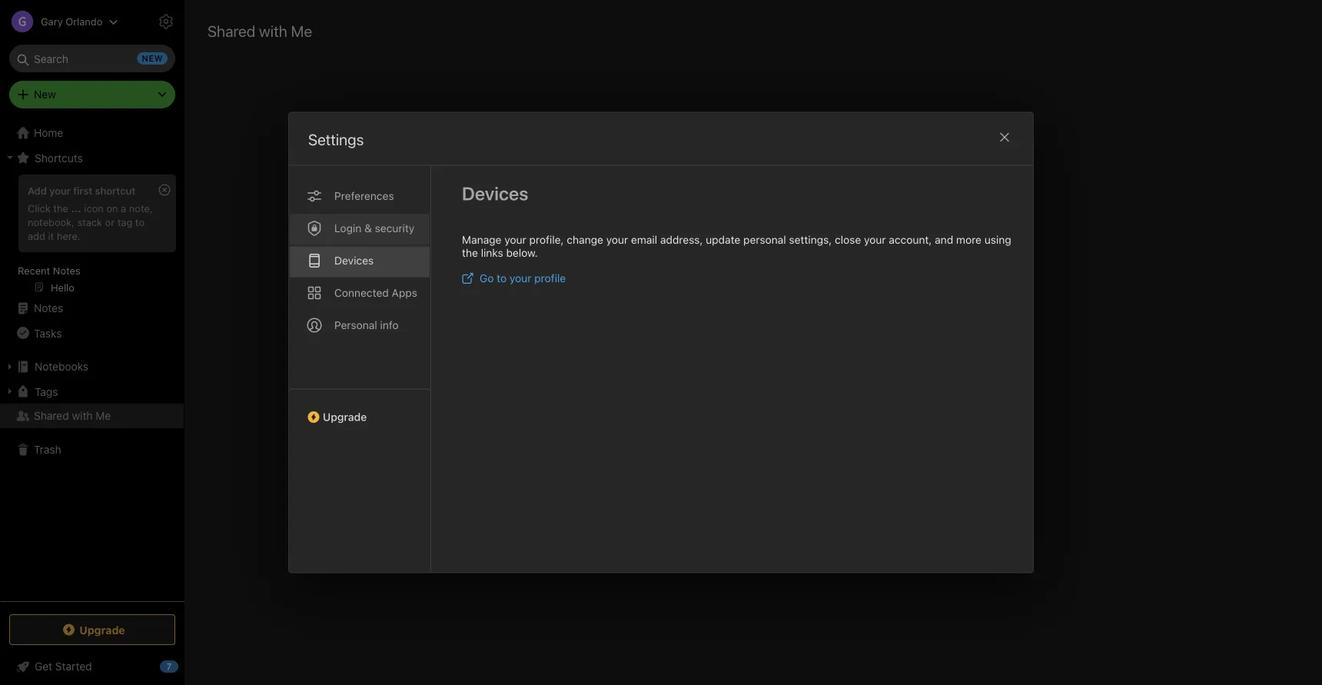 Task type: describe. For each thing, give the bounding box(es) containing it.
close image
[[996, 128, 1014, 147]]

expand tags image
[[4, 385, 16, 398]]

tags button
[[0, 379, 184, 404]]

on
[[106, 202, 118, 214]]

group inside tree
[[0, 170, 184, 302]]

recent
[[18, 265, 50, 276]]

profile,
[[530, 233, 564, 246]]

account,
[[889, 233, 932, 246]]

tags
[[35, 385, 58, 398]]

settings
[[308, 130, 364, 148]]

add
[[28, 230, 45, 241]]

icon
[[84, 202, 104, 214]]

icon on a note, notebook, stack or tag to add it here.
[[28, 202, 153, 241]]

notebooks link
[[0, 355, 184, 379]]

your right 'close'
[[865, 233, 886, 246]]

devices inside tab list
[[335, 254, 374, 267]]

new button
[[9, 81, 175, 108]]

me inside tree
[[96, 410, 111, 422]]

add your first shortcut
[[28, 185, 135, 196]]

your left email
[[607, 233, 629, 246]]

click the ...
[[28, 202, 81, 214]]

settings image
[[157, 12, 175, 31]]

login & security
[[335, 222, 415, 235]]

shortcut
[[95, 185, 135, 196]]

notes inside group
[[53, 265, 81, 276]]

trash link
[[0, 438, 184, 462]]

settings,
[[789, 233, 832, 246]]

connected apps
[[335, 287, 418, 299]]

connected
[[335, 287, 389, 299]]

&
[[365, 222, 372, 235]]

apps
[[392, 287, 418, 299]]

shared with me link
[[0, 404, 184, 428]]

tag
[[117, 216, 133, 228]]

personal info
[[335, 319, 399, 331]]

to inside icon on a note, notebook, stack or tag to add it here.
[[135, 216, 145, 228]]

links
[[481, 247, 504, 259]]

below.
[[506, 247, 538, 259]]

preferences
[[335, 190, 394, 202]]

the inside manage your profile, change your email address, update personal settings, close your account, and more using the links below.
[[462, 247, 478, 259]]

tasks
[[34, 327, 62, 339]]

using
[[985, 233, 1012, 246]]

change
[[567, 233, 604, 246]]

new
[[34, 88, 56, 101]]

1 vertical spatial to
[[497, 272, 507, 285]]

note,
[[129, 202, 153, 214]]

1 vertical spatial shared with me
[[34, 410, 111, 422]]

home
[[34, 127, 63, 139]]

tasks button
[[0, 321, 184, 345]]

notebooks
[[35, 360, 89, 373]]

0 vertical spatial devices
[[462, 183, 529, 204]]

recent notes
[[18, 265, 81, 276]]

shared inside shared with me element
[[208, 22, 256, 40]]

upgrade for upgrade popup button in the tab list
[[323, 411, 367, 423]]



Task type: vqa. For each thing, say whether or not it's contained in the screenshot.
vhjsd field
no



Task type: locate. For each thing, give the bounding box(es) containing it.
1 horizontal spatial devices
[[462, 183, 529, 204]]

0 vertical spatial notes
[[53, 265, 81, 276]]

security
[[375, 222, 415, 235]]

0 vertical spatial me
[[291, 22, 312, 40]]

upgrade button
[[289, 389, 431, 430], [9, 615, 175, 645]]

email
[[631, 233, 658, 246]]

0 vertical spatial shared
[[208, 22, 256, 40]]

group containing add your first shortcut
[[0, 170, 184, 302]]

1 horizontal spatial shared with me
[[208, 22, 312, 40]]

profile
[[535, 272, 566, 285]]

with inside shared with me element
[[259, 22, 287, 40]]

Search text field
[[20, 45, 165, 72]]

the inside tree
[[53, 202, 68, 214]]

1 horizontal spatial with
[[259, 22, 287, 40]]

your up below.
[[505, 233, 527, 246]]

tab list containing preferences
[[289, 166, 431, 573]]

shared with me
[[208, 22, 312, 40], [34, 410, 111, 422]]

personal
[[744, 233, 787, 246]]

0 horizontal spatial to
[[135, 216, 145, 228]]

0 horizontal spatial shared with me
[[34, 410, 111, 422]]

...
[[71, 202, 81, 214]]

notebook,
[[28, 216, 75, 228]]

me
[[291, 22, 312, 40], [96, 410, 111, 422]]

click
[[28, 202, 51, 214]]

0 horizontal spatial upgrade button
[[9, 615, 175, 645]]

info
[[380, 319, 399, 331]]

add
[[28, 185, 47, 196]]

it
[[48, 230, 54, 241]]

your down below.
[[510, 272, 532, 285]]

shared with me element
[[185, 0, 1323, 685]]

shortcuts button
[[0, 145, 184, 170]]

address,
[[661, 233, 703, 246]]

notes inside notes link
[[34, 302, 63, 315]]

to
[[135, 216, 145, 228], [497, 272, 507, 285]]

1 horizontal spatial upgrade
[[323, 411, 367, 423]]

update
[[706, 233, 741, 246]]

personal
[[335, 319, 377, 331]]

home link
[[0, 121, 185, 145]]

0 vertical spatial the
[[53, 202, 68, 214]]

1 vertical spatial shared
[[34, 410, 69, 422]]

0 horizontal spatial shared
[[34, 410, 69, 422]]

manage
[[462, 233, 502, 246]]

notes
[[53, 265, 81, 276], [34, 302, 63, 315]]

1 vertical spatial devices
[[335, 254, 374, 267]]

a
[[121, 202, 126, 214]]

upgrade inside tab list
[[323, 411, 367, 423]]

0 vertical spatial upgrade
[[323, 411, 367, 423]]

None search field
[[20, 45, 165, 72]]

1 horizontal spatial me
[[291, 22, 312, 40]]

0 horizontal spatial me
[[96, 410, 111, 422]]

trash
[[34, 443, 61, 456]]

shortcuts
[[35, 151, 83, 164]]

manage your profile, change your email address, update personal settings, close your account, and more using the links below.
[[462, 233, 1012, 259]]

tab list
[[289, 166, 431, 573]]

and
[[935, 233, 954, 246]]

or
[[105, 216, 115, 228]]

1 horizontal spatial the
[[462, 247, 478, 259]]

0 vertical spatial with
[[259, 22, 287, 40]]

close
[[835, 233, 862, 246]]

the left ...
[[53, 202, 68, 214]]

0 horizontal spatial with
[[72, 410, 93, 422]]

your
[[49, 185, 71, 196], [505, 233, 527, 246], [607, 233, 629, 246], [865, 233, 886, 246], [510, 272, 532, 285]]

your inside group
[[49, 185, 71, 196]]

the down manage
[[462, 247, 478, 259]]

0 horizontal spatial devices
[[335, 254, 374, 267]]

notes right recent
[[53, 265, 81, 276]]

tree containing home
[[0, 121, 185, 601]]

devices down "login"
[[335, 254, 374, 267]]

notes up tasks
[[34, 302, 63, 315]]

here.
[[57, 230, 80, 241]]

more
[[957, 233, 982, 246]]

0 horizontal spatial upgrade
[[79, 624, 125, 636]]

0 vertical spatial to
[[135, 216, 145, 228]]

upgrade button inside tab list
[[289, 389, 431, 430]]

go to your profile button
[[462, 272, 566, 285]]

1 vertical spatial notes
[[34, 302, 63, 315]]

tree
[[0, 121, 185, 601]]

1 horizontal spatial to
[[497, 272, 507, 285]]

devices up manage
[[462, 183, 529, 204]]

go to your profile
[[480, 272, 566, 285]]

0 horizontal spatial the
[[53, 202, 68, 214]]

first
[[73, 185, 92, 196]]

1 horizontal spatial upgrade button
[[289, 389, 431, 430]]

go
[[480, 272, 494, 285]]

devices
[[462, 183, 529, 204], [335, 254, 374, 267]]

with
[[259, 22, 287, 40], [72, 410, 93, 422]]

to right "go"
[[497, 272, 507, 285]]

1 horizontal spatial shared
[[208, 22, 256, 40]]

your up click the ...
[[49, 185, 71, 196]]

login
[[335, 222, 362, 235]]

notes link
[[0, 296, 184, 321]]

1 vertical spatial the
[[462, 247, 478, 259]]

0 vertical spatial upgrade button
[[289, 389, 431, 430]]

stack
[[77, 216, 102, 228]]

shared right settings image
[[208, 22, 256, 40]]

group
[[0, 170, 184, 302]]

1 vertical spatial with
[[72, 410, 93, 422]]

1 vertical spatial upgrade
[[79, 624, 125, 636]]

shared inside shared with me link
[[34, 410, 69, 422]]

the
[[53, 202, 68, 214], [462, 247, 478, 259]]

to down note,
[[135, 216, 145, 228]]

with inside shared with me link
[[72, 410, 93, 422]]

0 vertical spatial shared with me
[[208, 22, 312, 40]]

shared down tags
[[34, 410, 69, 422]]

upgrade for the left upgrade popup button
[[79, 624, 125, 636]]

upgrade
[[323, 411, 367, 423], [79, 624, 125, 636]]

expand notebooks image
[[4, 361, 16, 373]]

1 vertical spatial me
[[96, 410, 111, 422]]

shared
[[208, 22, 256, 40], [34, 410, 69, 422]]

1 vertical spatial upgrade button
[[9, 615, 175, 645]]



